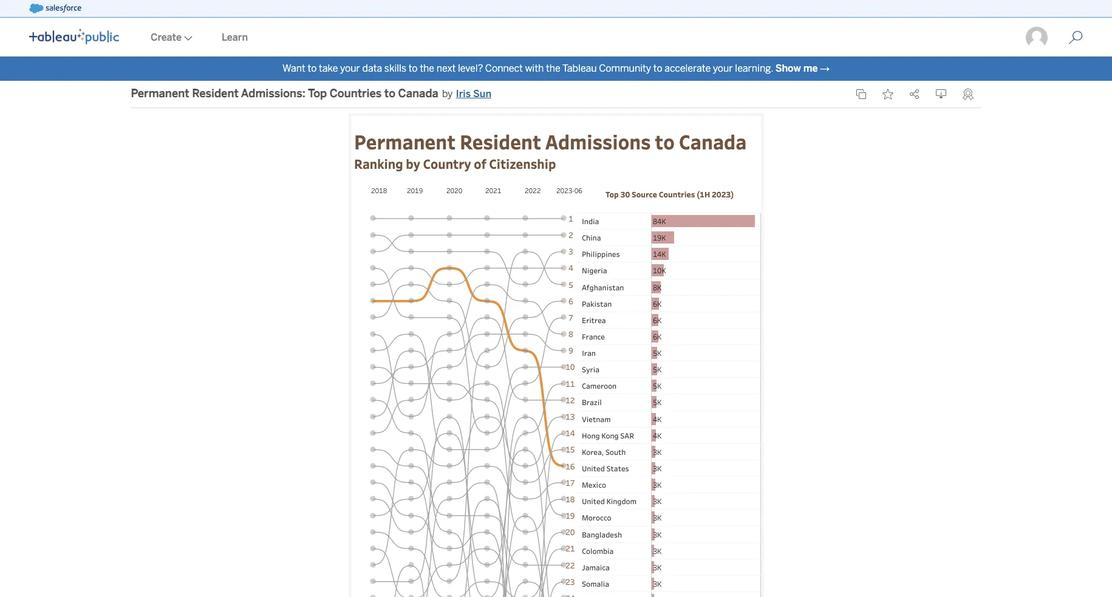 Task type: vqa. For each thing, say whether or not it's contained in the screenshot.
leftmost Dashboard
no



Task type: locate. For each thing, give the bounding box(es) containing it.
top
[[308, 87, 327, 100]]

1 the from the left
[[420, 63, 434, 74]]

nominate for viz of the day image
[[963, 88, 973, 100]]

your right take
[[340, 63, 360, 74]]

permanent
[[131, 87, 189, 100]]

with
[[525, 63, 544, 74]]

2 your from the left
[[713, 63, 733, 74]]

1 your from the left
[[340, 63, 360, 74]]

create
[[151, 32, 182, 43]]

countries
[[330, 87, 382, 100]]

permanent resident admissions: top countries to canada by iris sun
[[131, 87, 491, 100]]

to left "accelerate"
[[653, 63, 663, 74]]

want to take your data skills to the next level? connect with the tableau community to accelerate your learning. show me →
[[282, 63, 830, 74]]

1 horizontal spatial your
[[713, 63, 733, 74]]

sun
[[473, 88, 491, 100]]

create button
[[136, 19, 207, 56]]

1 horizontal spatial the
[[546, 63, 561, 74]]

skills
[[384, 63, 406, 74]]

your
[[340, 63, 360, 74], [713, 63, 733, 74]]

to
[[308, 63, 317, 74], [409, 63, 418, 74], [653, 63, 663, 74], [384, 87, 395, 100]]

iris
[[456, 88, 471, 100]]

take
[[319, 63, 338, 74]]

by
[[442, 88, 453, 100]]

to right skills
[[409, 63, 418, 74]]

show
[[776, 63, 801, 74]]

tableau
[[562, 63, 597, 74]]

data
[[362, 63, 382, 74]]

your left learning.
[[713, 63, 733, 74]]

salesforce logo image
[[29, 4, 81, 13]]

the right with
[[546, 63, 561, 74]]

the left next
[[420, 63, 434, 74]]

me
[[803, 63, 818, 74]]

learning.
[[735, 63, 773, 74]]

make a copy image
[[856, 89, 867, 100]]

0 horizontal spatial the
[[420, 63, 434, 74]]

learn
[[222, 32, 248, 43]]

0 horizontal spatial your
[[340, 63, 360, 74]]

go to search image
[[1054, 30, 1098, 45]]

the
[[420, 63, 434, 74], [546, 63, 561, 74]]

want
[[282, 63, 305, 74]]

level?
[[458, 63, 483, 74]]



Task type: describe. For each thing, give the bounding box(es) containing it.
2 the from the left
[[546, 63, 561, 74]]

canada
[[398, 87, 439, 100]]

to left take
[[308, 63, 317, 74]]

admissions:
[[241, 87, 305, 100]]

accelerate
[[665, 63, 711, 74]]

learn link
[[207, 19, 262, 56]]

connect
[[485, 63, 523, 74]]

terry.turtle image
[[1025, 26, 1049, 50]]

resident
[[192, 87, 239, 100]]

show me link
[[776, 63, 818, 74]]

iris sun link
[[456, 87, 491, 101]]

to down skills
[[384, 87, 395, 100]]

next
[[437, 63, 456, 74]]

→
[[820, 63, 830, 74]]

logo image
[[29, 29, 119, 44]]

community
[[599, 63, 651, 74]]

favorite button image
[[882, 89, 893, 100]]



